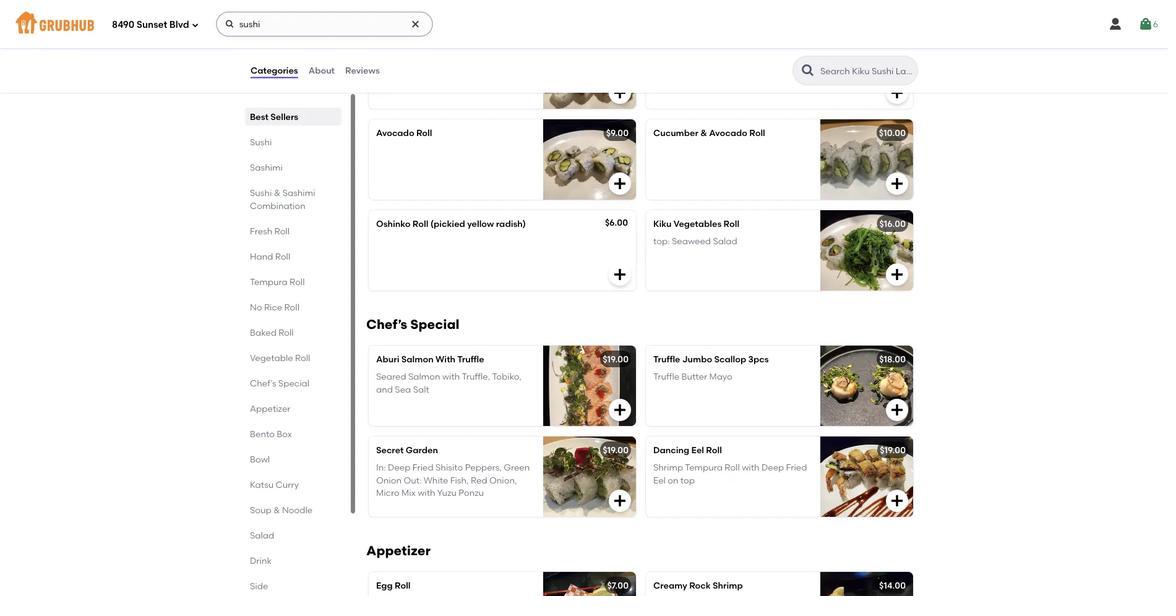 Task type: locate. For each thing, give the bounding box(es) containing it.
creamy rock shrimp image
[[821, 572, 913, 597]]

1 cucumber from the top
[[653, 37, 698, 47]]

garden
[[406, 445, 438, 456]]

katsu curry tab
[[250, 478, 337, 491]]

2 horizontal spatial with
[[742, 463, 760, 473]]

tempura down hand roll
[[250, 277, 288, 287]]

sushi tab
[[250, 136, 337, 149]]

in:
[[376, 463, 386, 473]]

side
[[250, 581, 268, 592]]

0 horizontal spatial vegetable
[[250, 353, 293, 363]]

1 horizontal spatial chef's special
[[366, 317, 459, 333]]

appetizer inside tab
[[250, 403, 291, 414]]

1 horizontal spatial avocado
[[709, 128, 747, 138]]

chef's down vegetable roll tab
[[250, 378, 276, 389]]

1 horizontal spatial special
[[410, 317, 459, 333]]

1 deep from the left
[[388, 463, 411, 473]]

shisito
[[436, 463, 463, 473]]

baked roll tab
[[250, 326, 337, 339]]

fresh roll
[[250, 226, 290, 236]]

combination
[[250, 200, 305, 211]]

salad up drink on the bottom of the page
[[250, 530, 274, 541]]

0 vertical spatial salad
[[713, 236, 737, 247]]

search icon image
[[801, 63, 816, 78]]

1 vertical spatial &
[[274, 187, 280, 198]]

1 vertical spatial sashimi
[[283, 187, 315, 198]]

2 deep from the left
[[762, 463, 784, 473]]

pickled
[[493, 54, 524, 65]]

roll inside tab
[[295, 353, 310, 363]]

shrimp
[[653, 463, 683, 473], [713, 581, 743, 591]]

out:
[[404, 475, 422, 486]]

1 vertical spatial chef's special
[[250, 378, 309, 389]]

0 horizontal spatial chef's
[[250, 378, 276, 389]]

2 cucumber from the top
[[653, 128, 698, 138]]

vegetables
[[674, 219, 722, 229]]

micro
[[376, 488, 400, 498]]

$10.00
[[879, 128, 906, 138]]

1 vertical spatial eel
[[653, 475, 666, 486]]

1 vertical spatial vegetable
[[250, 353, 293, 363]]

drink tab
[[250, 554, 337, 567]]

sashimi up sushi & sashimi combination
[[250, 162, 283, 173]]

sushi up combination
[[250, 187, 272, 198]]

fried inside "shrimp tempura roll with deep fried eel on top"
[[786, 463, 807, 473]]

2 vertical spatial &
[[274, 505, 280, 515]]

0 vertical spatial tempura
[[250, 277, 288, 287]]

radish)
[[496, 219, 526, 229]]

1 vertical spatial with
[[742, 463, 760, 473]]

0 vertical spatial eel
[[692, 445, 704, 456]]

sushi inside sushi & sashimi combination
[[250, 187, 272, 198]]

& inside sushi & sashimi combination
[[274, 187, 280, 198]]

eel
[[692, 445, 704, 456], [653, 475, 666, 486]]

1 vertical spatial salmon
[[408, 372, 440, 382]]

svg image
[[1108, 17, 1123, 32], [1138, 17, 1153, 32], [411, 19, 421, 29], [890, 176, 905, 191], [890, 267, 905, 282], [613, 403, 627, 418]]

dancing
[[653, 445, 689, 456]]

3pcs
[[748, 354, 769, 365]]

svg image
[[225, 19, 235, 29], [192, 21, 199, 29], [613, 85, 627, 100], [890, 85, 905, 100], [613, 176, 627, 191], [613, 267, 627, 282], [890, 403, 905, 418], [613, 494, 627, 509], [890, 494, 905, 509]]

0 horizontal spatial tempura
[[250, 277, 288, 287]]

2 avocado from the left
[[709, 128, 747, 138]]

0 vertical spatial sashimi
[[250, 162, 283, 173]]

1 vertical spatial shrimp
[[713, 581, 743, 591]]

vegetable down baked roll
[[250, 353, 293, 363]]

1 vertical spatial cucumber
[[653, 128, 698, 138]]

$7.00 up search kiku sushi larchmont search field
[[884, 36, 905, 46]]

1 horizontal spatial $7.00
[[884, 36, 905, 46]]

peppers,
[[465, 463, 502, 473]]

special down vegetable roll tab
[[278, 378, 309, 389]]

eel left on
[[653, 475, 666, 486]]

deep
[[388, 463, 411, 473], [762, 463, 784, 473]]

with inside in: deep fried shisito peppers, green onion  out: white fish, red onion, micro mix with yuzu ponzu
[[418, 488, 435, 498]]

and
[[376, 384, 393, 395]]

& inside soup & noodle tab
[[274, 505, 280, 515]]

1 horizontal spatial vegetable
[[376, 37, 420, 47]]

chef's up aburi
[[366, 317, 407, 333]]

side tab
[[250, 580, 337, 593]]

sushi for sushi
[[250, 137, 272, 147]]

truffle butter mayo
[[653, 372, 732, 382]]

0 vertical spatial appetizer
[[250, 403, 291, 414]]

roll inside "shrimp tempura roll with deep fried eel on top"
[[725, 463, 740, 473]]

vegetable roll up cucumber, at the left of the page
[[376, 37, 438, 47]]

chef's special down vegetable roll tab
[[250, 378, 309, 389]]

best
[[250, 111, 269, 122]]

ponzu
[[459, 488, 484, 498]]

$16.00
[[880, 219, 906, 229]]

tempura up top
[[685, 463, 723, 473]]

salmon
[[401, 354, 434, 365], [408, 372, 440, 382]]

oshinko
[[376, 219, 411, 229]]

$18.00
[[879, 354, 906, 365]]

bowl
[[250, 454, 270, 465]]

0 vertical spatial salmon
[[401, 354, 434, 365]]

tobiko,
[[492, 372, 522, 382]]

cucumber
[[653, 37, 698, 47], [653, 128, 698, 138]]

$9.00
[[606, 128, 629, 138]]

top
[[681, 475, 695, 486]]

green
[[504, 463, 530, 473]]

seaweed
[[672, 236, 711, 247]]

2 vertical spatial with
[[418, 488, 435, 498]]

truffle left the butter
[[653, 372, 680, 382]]

0 horizontal spatial with
[[418, 488, 435, 498]]

0 horizontal spatial chef's special
[[250, 378, 309, 389]]

1 vertical spatial chef's
[[250, 378, 276, 389]]

0 horizontal spatial vegetable roll
[[250, 353, 310, 363]]

0 vertical spatial vegetable roll
[[376, 37, 438, 47]]

1 vertical spatial $7.00
[[607, 581, 629, 591]]

no
[[250, 302, 262, 312]]

1 horizontal spatial deep
[[762, 463, 784, 473]]

1 horizontal spatial with
[[442, 372, 460, 382]]

proceed
[[896, 435, 931, 445]]

cucumber right $9.00 at the top right
[[653, 128, 698, 138]]

1 horizontal spatial appetizer
[[366, 543, 431, 559]]

mayo
[[709, 372, 732, 382]]

0 horizontal spatial salad
[[250, 530, 274, 541]]

6 button
[[1138, 13, 1158, 35]]

fried
[[413, 463, 434, 473], [786, 463, 807, 473]]

roll inside 'tab'
[[284, 302, 299, 312]]

0 vertical spatial chef's
[[366, 317, 407, 333]]

1 vertical spatial vegetable roll
[[250, 353, 310, 363]]

roll
[[422, 37, 438, 47], [701, 37, 716, 47], [416, 128, 432, 138], [750, 128, 765, 138], [413, 219, 428, 229], [724, 219, 740, 229], [275, 226, 290, 236], [275, 251, 290, 262], [290, 277, 305, 287], [284, 302, 299, 312], [279, 327, 294, 338], [295, 353, 310, 363], [706, 445, 722, 456], [725, 463, 740, 473], [395, 581, 411, 591]]

salad down vegetables
[[713, 236, 737, 247]]

0 horizontal spatial eel
[[653, 475, 666, 486]]

avocado
[[376, 128, 414, 138], [709, 128, 747, 138]]

1 horizontal spatial fried
[[786, 463, 807, 473]]

cucumber right $13.00
[[653, 37, 698, 47]]

0 horizontal spatial appetizer
[[250, 403, 291, 414]]

0 horizontal spatial deep
[[388, 463, 411, 473]]

sushi inside tab
[[250, 137, 272, 147]]

box
[[277, 429, 292, 439]]

vegetable roll image
[[543, 28, 636, 109]]

1 sushi from the top
[[250, 137, 272, 147]]

0 horizontal spatial special
[[278, 378, 309, 389]]

2 fried from the left
[[786, 463, 807, 473]]

onion,
[[489, 475, 517, 486]]

sushi down best
[[250, 137, 272, 147]]

appetizer
[[250, 403, 291, 414], [366, 543, 431, 559]]

0 vertical spatial with
[[442, 372, 460, 382]]

0 vertical spatial &
[[701, 128, 707, 138]]

appetizer up bento box
[[250, 403, 291, 414]]

proceed to checkout button
[[858, 429, 1023, 451]]

&
[[701, 128, 707, 138], [274, 187, 280, 198], [274, 505, 280, 515]]

truffle
[[457, 354, 484, 365], [653, 354, 680, 365], [653, 372, 680, 382]]

appetizer up egg roll
[[366, 543, 431, 559]]

0 horizontal spatial shrimp
[[653, 463, 683, 473]]

salmon inside seared salmon with truffle, tobiko, and sea salt
[[408, 372, 440, 382]]

& for sashimi
[[274, 187, 280, 198]]

hand roll
[[250, 251, 290, 262]]

1 horizontal spatial tempura
[[685, 463, 723, 473]]

deep inside in: deep fried shisito peppers, green onion  out: white fish, red onion, micro mix with yuzu ponzu
[[388, 463, 411, 473]]

scallop
[[714, 354, 746, 365]]

$7.00 left "creamy"
[[607, 581, 629, 591]]

Search for food, convenience, alcohol... search field
[[216, 12, 433, 37]]

soup & noodle
[[250, 505, 313, 515]]

truffle left jumbo in the right of the page
[[653, 354, 680, 365]]

sashimi up combination
[[283, 187, 315, 198]]

vegetable roll down baked roll
[[250, 353, 310, 363]]

salmon left with
[[401, 354, 434, 365]]

sashimi inside sushi & sashimi combination
[[283, 187, 315, 198]]

aburi salmon  with truffle image
[[543, 346, 636, 426]]

1 vertical spatial tempura
[[685, 463, 723, 473]]

1 vertical spatial salad
[[250, 530, 274, 541]]

1 vertical spatial special
[[278, 378, 309, 389]]

truffle for truffle jumbo scallop 3pcs
[[653, 354, 680, 365]]

1 horizontal spatial shrimp
[[713, 581, 743, 591]]

chef's special
[[366, 317, 459, 333], [250, 378, 309, 389]]

0 horizontal spatial fried
[[413, 463, 434, 473]]

1 horizontal spatial eel
[[692, 445, 704, 456]]

vegetable roll inside tab
[[250, 353, 310, 363]]

no rice roll
[[250, 302, 299, 312]]

vegetable roll
[[376, 37, 438, 47], [250, 353, 310, 363]]

salad
[[713, 236, 737, 247], [250, 530, 274, 541]]

dancing  eel roll image
[[821, 437, 913, 517]]

shrimp up on
[[653, 463, 683, 473]]

chef's special up aburi salmon  with truffle
[[366, 317, 459, 333]]

0 horizontal spatial avocado
[[376, 128, 414, 138]]

Search Kiku Sushi Larchmont search field
[[819, 65, 914, 77]]

0 vertical spatial chef's special
[[366, 317, 459, 333]]

sea
[[395, 384, 411, 395]]

$19.00 for dancing
[[603, 445, 629, 456]]

truffle jumbo scallop 3pcs
[[653, 354, 769, 365]]

sashimi
[[250, 162, 283, 173], [283, 187, 315, 198]]

tempura
[[250, 277, 288, 287], [685, 463, 723, 473]]

reviews
[[345, 65, 380, 76]]

1 fried from the left
[[413, 463, 434, 473]]

0 vertical spatial shrimp
[[653, 463, 683, 473]]

shrimp right rock
[[713, 581, 743, 591]]

2 sushi from the top
[[250, 187, 272, 198]]

1 vertical spatial sushi
[[250, 187, 272, 198]]

chef's
[[366, 317, 407, 333], [250, 378, 276, 389]]

tempura inside "shrimp tempura roll with deep fried eel on top"
[[685, 463, 723, 473]]

0 vertical spatial sushi
[[250, 137, 272, 147]]

salmon up salt
[[408, 372, 440, 382]]

0 vertical spatial cucumber
[[653, 37, 698, 47]]

& for avocado
[[701, 128, 707, 138]]

vegetable
[[376, 37, 420, 47], [250, 353, 293, 363]]

0 vertical spatial special
[[410, 317, 459, 333]]

fish,
[[450, 475, 469, 486]]

special up aburi salmon  with truffle
[[410, 317, 459, 333]]

vegetable up cucumber, at the left of the page
[[376, 37, 420, 47]]

hand roll tab
[[250, 250, 337, 263]]

$19.00
[[603, 354, 629, 365], [603, 445, 629, 456], [880, 445, 906, 456]]

about button
[[308, 48, 335, 93]]

with inside seared salmon with truffle, tobiko, and sea salt
[[442, 372, 460, 382]]

eel right 'dancing'
[[692, 445, 704, 456]]



Task type: vqa. For each thing, say whether or not it's contained in the screenshot.
ROLL within the Shrimp Tempura Roll with Deep Fried Eel on top
yes



Task type: describe. For each thing, give the bounding box(es) containing it.
onion
[[376, 475, 402, 486]]

cucumber roll
[[653, 37, 716, 47]]

vegetable roll tab
[[250, 351, 337, 364]]

& for noodle
[[274, 505, 280, 515]]

cucumber,
[[376, 54, 423, 65]]

eel inside "shrimp tempura roll with deep fried eel on top"
[[653, 475, 666, 486]]

6
[[1153, 19, 1158, 29]]

rice
[[264, 302, 282, 312]]

main navigation navigation
[[0, 0, 1168, 48]]

about
[[309, 65, 335, 76]]

0 vertical spatial $7.00
[[884, 36, 905, 46]]

deep inside "shrimp tempura roll with deep fried eel on top"
[[762, 463, 784, 473]]

0 horizontal spatial $7.00
[[607, 581, 629, 591]]

bento box tab
[[250, 428, 337, 441]]

avocado roll
[[376, 128, 432, 138]]

kiku vegetables roll
[[653, 219, 740, 229]]

appetizer tab
[[250, 402, 337, 415]]

katsu
[[250, 480, 274, 490]]

0 vertical spatial vegetable
[[376, 37, 420, 47]]

seared
[[376, 372, 406, 382]]

chef's special tab
[[250, 377, 337, 390]]

soup
[[250, 505, 271, 515]]

baked
[[250, 327, 277, 338]]

avocado roll image
[[543, 119, 636, 200]]

yellow
[[467, 219, 494, 229]]

radish,
[[376, 67, 404, 77]]

with
[[436, 354, 455, 365]]

truffle for truffle butter mayo
[[653, 372, 680, 382]]

drink
[[250, 556, 272, 566]]

mix
[[402, 488, 416, 498]]

$13.00
[[602, 37, 629, 47]]

egg
[[376, 581, 393, 591]]

1 horizontal spatial vegetable roll
[[376, 37, 438, 47]]

chef's special inside chef's special tab
[[250, 378, 309, 389]]

no rice roll tab
[[250, 301, 337, 314]]

checkout
[[944, 435, 985, 445]]

chef's inside tab
[[250, 378, 276, 389]]

seared salmon with truffle, tobiko, and sea salt
[[376, 372, 522, 395]]

truffle jumbo scallop 3pcs image
[[821, 346, 913, 426]]

sellers
[[271, 111, 298, 122]]

$6.00
[[605, 217, 628, 228]]

soup & noodle tab
[[250, 504, 337, 517]]

gobo,
[[467, 54, 491, 65]]

salmon for seared
[[408, 372, 440, 382]]

categories
[[251, 65, 298, 76]]

salt
[[413, 384, 429, 395]]

creamy
[[653, 581, 687, 591]]

katsu curry
[[250, 480, 299, 490]]

blvd
[[169, 19, 189, 30]]

egg roll
[[376, 581, 411, 591]]

avocado,
[[425, 54, 465, 65]]

$19.00 for truffle
[[603, 354, 629, 365]]

sushi & sashimi combination tab
[[250, 186, 337, 212]]

shrimp inside "shrimp tempura roll with deep fried eel on top"
[[653, 463, 683, 473]]

cucumber, avocado, gobo, pickled radish, asparagus, kaiware
[[376, 54, 524, 77]]

curry
[[276, 480, 299, 490]]

bento box
[[250, 429, 292, 439]]

asparagus,
[[407, 67, 454, 77]]

$14.00
[[879, 581, 906, 591]]

dancing  eel roll
[[653, 445, 722, 456]]

hand
[[250, 251, 273, 262]]

1 vertical spatial appetizer
[[366, 543, 431, 559]]

cucumber & avocado roll image
[[821, 119, 913, 200]]

to
[[933, 435, 942, 445]]

rock
[[689, 581, 711, 591]]

1 avocado from the left
[[376, 128, 414, 138]]

bento
[[250, 429, 275, 439]]

sushi & sashimi combination
[[250, 187, 315, 211]]

1 horizontal spatial salad
[[713, 236, 737, 247]]

jumbo
[[682, 354, 712, 365]]

secret garden image
[[543, 437, 636, 517]]

tempura inside tab
[[250, 277, 288, 287]]

proceed to checkout
[[896, 435, 985, 445]]

baked roll
[[250, 327, 294, 338]]

noodle
[[282, 505, 313, 515]]

egg roll image
[[543, 572, 636, 597]]

1 horizontal spatial chef's
[[366, 317, 407, 333]]

salmon for aburi
[[401, 354, 434, 365]]

salad inside tab
[[250, 530, 274, 541]]

creamy rock shrimp
[[653, 581, 743, 591]]

top:
[[653, 236, 670, 247]]

white
[[424, 475, 448, 486]]

sashimi tab
[[250, 161, 337, 174]]

shrimp tempura roll with deep fried eel on top
[[653, 463, 807, 486]]

special inside tab
[[278, 378, 309, 389]]

kiku
[[653, 219, 672, 229]]

butter
[[682, 372, 707, 382]]

salad tab
[[250, 529, 337, 542]]

best sellers tab
[[250, 110, 337, 123]]

aburi salmon  with truffle
[[376, 354, 484, 365]]

sashimi inside tab
[[250, 162, 283, 173]]

kiku vegetables roll image
[[821, 210, 913, 291]]

best sellers
[[250, 111, 298, 122]]

with inside "shrimp tempura roll with deep fried eel on top"
[[742, 463, 760, 473]]

secret garden
[[376, 445, 438, 456]]

top: seaweed salad
[[653, 236, 737, 247]]

sushi for sushi & sashimi combination
[[250, 187, 272, 198]]

aburi
[[376, 354, 399, 365]]

fresh
[[250, 226, 272, 236]]

kaiware
[[456, 67, 489, 77]]

bowl tab
[[250, 453, 337, 466]]

svg image inside 6 button
[[1138, 17, 1153, 32]]

in: deep fried shisito peppers, green onion  out: white fish, red onion, micro mix with yuzu ponzu
[[376, 463, 530, 498]]

sunset
[[137, 19, 167, 30]]

cucumber for cucumber roll
[[653, 37, 698, 47]]

vegetable inside tab
[[250, 353, 293, 363]]

fresh roll tab
[[250, 225, 337, 238]]

8490
[[112, 19, 134, 30]]

cucumber for cucumber & avocado roll
[[653, 128, 698, 138]]

tempura roll
[[250, 277, 305, 287]]

cucumber & avocado roll
[[653, 128, 765, 138]]

truffle up truffle,
[[457, 354, 484, 365]]

red
[[471, 475, 487, 486]]

tempura roll tab
[[250, 275, 337, 288]]

yuzu
[[437, 488, 457, 498]]

categories button
[[250, 48, 299, 93]]

secret
[[376, 445, 404, 456]]

fried inside in: deep fried shisito peppers, green onion  out: white fish, red onion, micro mix with yuzu ponzu
[[413, 463, 434, 473]]



